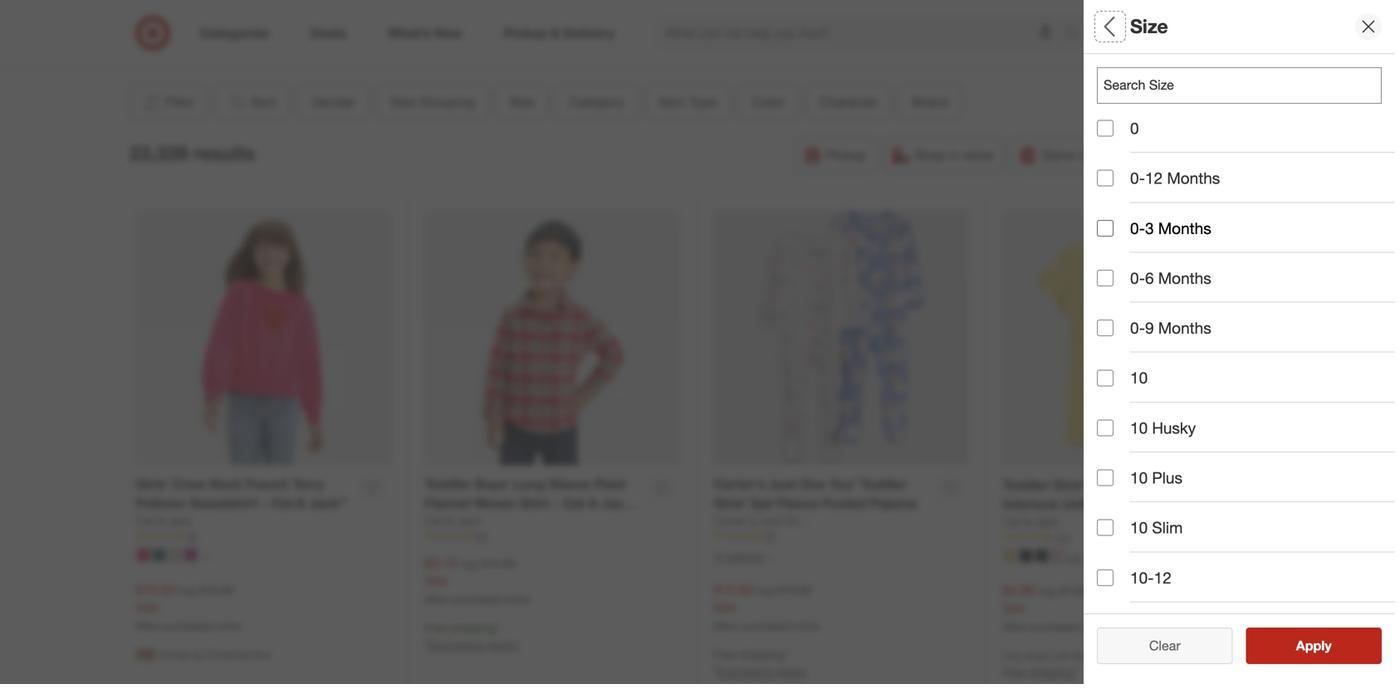 Task type: vqa. For each thing, say whether or not it's contained in the screenshot.
topmost exclusions
yes



Task type: locate. For each thing, give the bounding box(es) containing it.
clear inside button
[[1141, 638, 1172, 654]]

0-9 months
[[1130, 319, 1212, 338]]

one
[[800, 476, 826, 493], [784, 514, 806, 528]]

girls' inside toddler girls' short sleeve interlock uniform polo shirt - cat & jack™
[[1053, 477, 1086, 493]]

0- right 0-6 months "checkbox" on the top right
[[1130, 269, 1145, 288]]

cat down french
[[271, 495, 293, 511]]

1 horizontal spatial results
[[1307, 638, 1350, 654]]

one for you
[[784, 514, 806, 528]]

0 horizontal spatial -
[[262, 495, 267, 511]]

1 vertical spatial 12
[[1154, 568, 1172, 587]]

0 horizontal spatial category
[[570, 94, 624, 110]]

apply. for $12.60
[[777, 665, 808, 679]]

0 horizontal spatial free
[[425, 621, 448, 635]]

months right 3
[[1159, 219, 1212, 238]]

search
[[1057, 27, 1097, 43]]

only
[[1003, 650, 1023, 662]]

purchased up with
[[1032, 621, 1079, 633]]

0-12 Months checkbox
[[1097, 170, 1114, 187]]

4 10 from the top
[[1130, 518, 1148, 538]]

grouping
[[420, 94, 475, 110], [1133, 129, 1202, 148]]

- up slim
[[1183, 496, 1188, 512]]

toddler girls' short sleeve interlock uniform polo shirt - cat & jack™ image
[[1003, 210, 1260, 466], [1003, 210, 1260, 466]]

2 10 from the top
[[1130, 419, 1148, 438]]

sale inside $10.50 reg $15.00 sale when purchased online
[[136, 600, 159, 615]]

1 horizontal spatial size button
[[1097, 170, 1395, 228]]

1 vertical spatial results
[[1307, 638, 1350, 654]]

top
[[418, 32, 436, 46]]

1 vertical spatial apply.
[[777, 665, 808, 679]]

jack
[[168, 514, 192, 528], [457, 514, 481, 528], [1035, 515, 1059, 529]]

size grouping inside all filters dialog
[[1097, 129, 1202, 148]]

2 0- from the top
[[1130, 219, 1145, 238]]

when for $4.90
[[1003, 621, 1029, 633]]

1 horizontal spatial type
[[1135, 304, 1170, 323]]

shop in store button
[[884, 137, 1004, 174]]

cat & jack down the "pullover"
[[136, 514, 192, 528]]

when up the only at the bottom right of the page
[[1003, 621, 1029, 633]]

2 horizontal spatial jack™
[[1016, 515, 1053, 531]]

deals right top
[[440, 32, 469, 46]]

& inside girls' crew neck french terry pullover sweatshirt - cat & jack™
[[297, 495, 306, 511]]

exclusions apply. button
[[429, 637, 519, 654], [718, 664, 808, 681]]

online for $12.60
[[793, 620, 819, 633]]

sale inside $4.90 reg $7.00 sale when purchased online
[[1003, 601, 1026, 616]]

0-12 months
[[1130, 169, 1220, 188]]

sleeve left plaid
[[549, 476, 590, 493]]

0 horizontal spatial free shipping * * exclusions apply.
[[425, 621, 519, 653]]

online inside $12.60 reg $18.00 sale when purchased online
[[793, 620, 819, 633]]

1 vertical spatial deals
[[1097, 594, 1140, 614]]

reg left $15.00
[[179, 583, 196, 597]]

clear left all
[[1141, 638, 1172, 654]]

category down target
[[570, 94, 624, 110]]

10 down polo
[[1130, 518, 1148, 538]]

clear
[[1141, 638, 1172, 654], [1149, 638, 1181, 654]]

1 horizontal spatial jack™
[[602, 495, 639, 511]]

girls' crew neck french terry pullover sweatshirt - cat & jack™
[[136, 476, 346, 511]]

gender up 0 at right top
[[1097, 71, 1152, 90]]

$18.00
[[777, 583, 812, 597]]

size dialog
[[1084, 0, 1395, 684]]

jack up "24"
[[457, 514, 481, 528]]

none text field inside size dialog
[[1097, 67, 1382, 104]]

0 horizontal spatial jack™
[[309, 495, 346, 511]]

1 horizontal spatial toddler
[[861, 476, 907, 493]]

brand button
[[899, 84, 963, 120], [1097, 461, 1395, 519]]

0 vertical spatial gender
[[1097, 71, 1152, 90]]

0 horizontal spatial color
[[752, 94, 785, 110]]

0 vertical spatial category
[[570, 94, 624, 110]]

purchased
[[454, 594, 501, 606], [164, 620, 212, 633], [743, 620, 790, 633], [1032, 621, 1079, 633]]

results down sort 'button'
[[193, 142, 255, 165]]

cat & jack for pullover
[[136, 514, 192, 528]]

shirt inside toddler girls' short sleeve interlock uniform polo shirt - cat & jack™
[[1149, 496, 1179, 512]]

0-6 Months checkbox
[[1097, 270, 1114, 287]]

jack™ inside toddler boys' long sleeve plaid flannel woven shirt - cat & jack™ red
[[602, 495, 639, 511]]

1 horizontal spatial color button
[[1097, 345, 1395, 403]]

toddler boys' long sleeve plaid flannel woven shirt - cat & jack™ red image
[[425, 210, 681, 466], [425, 210, 681, 466]]

1 vertical spatial item type
[[1097, 304, 1170, 323]]

toddler for toddler girls' short sleeve interlock uniform polo shirt - cat & jack™
[[1003, 477, 1050, 493]]

grouping up "0-12 months"
[[1133, 129, 1202, 148]]

uniform
[[1063, 496, 1113, 512]]

10 right 10 husky option
[[1130, 419, 1148, 438]]

toddler up interlock
[[1003, 477, 1050, 493]]

free for $12.60
[[714, 647, 737, 662]]

sale down $10.50
[[136, 600, 159, 615]]

10 up polo
[[1130, 468, 1148, 488]]

0 vertical spatial character button
[[805, 84, 892, 120]]

carter's down the 2pk
[[714, 514, 756, 528]]

when down $12.60
[[714, 620, 740, 633]]

1 horizontal spatial color
[[1097, 362, 1138, 381]]

0 vertical spatial size button
[[496, 84, 549, 120]]

months right the "9"
[[1159, 319, 1212, 338]]

character up pickup
[[820, 94, 878, 110]]

24
[[476, 530, 487, 543]]

slim
[[1152, 518, 1183, 538]]

$10.50
[[136, 582, 176, 598]]

see results
[[1279, 638, 1350, 654]]

just up 97
[[759, 514, 781, 528]]

0 vertical spatial item type button
[[645, 84, 732, 120]]

1 vertical spatial brand
[[1097, 478, 1143, 497]]

reg inside $10.50 reg $15.00 sale when purchased online
[[179, 583, 196, 597]]

1 vertical spatial color
[[1097, 362, 1138, 381]]

jack up "141"
[[1035, 515, 1059, 529]]

1 vertical spatial free
[[714, 647, 737, 662]]

shipping for $9.10
[[451, 621, 496, 635]]

0 vertical spatial shipping
[[451, 621, 496, 635]]

free shipping * * exclusions apply. down $12.60 reg $18.00 sale when purchased online
[[714, 647, 808, 679]]

results for see results
[[1307, 638, 1350, 654]]

sale down $12.60
[[714, 600, 737, 615]]

0 horizontal spatial jack
[[168, 514, 192, 528]]

6
[[1145, 269, 1154, 288]]

months for 0-3 months
[[1159, 219, 1212, 238]]

cat & jack link down the "pullover"
[[136, 513, 192, 530]]

1 horizontal spatial category
[[1097, 246, 1166, 265]]

one inside carter's just one you®️ toddler girls' 2pk fleece footed pajama
[[800, 476, 826, 493]]

2 horizontal spatial free
[[1003, 666, 1026, 680]]

online inside $9.10 reg $13.00 sale when purchased online
[[504, 594, 530, 606]]

1 horizontal spatial item type button
[[1097, 287, 1395, 345]]

purchased up by on the bottom left of the page
[[164, 620, 212, 633]]

months right 6
[[1159, 269, 1212, 288]]

sale down $9.10
[[425, 574, 448, 588]]

purchased inside $10.50 reg $15.00 sale when purchased online
[[164, 620, 212, 633]]

carter's inside carter's just one you®️ toddler girls' 2pk fleece footed pajama
[[714, 476, 765, 493]]

1 vertical spatial gender
[[311, 94, 356, 110]]

carter's inside 'link'
[[714, 514, 756, 528]]

0-9 Months checkbox
[[1097, 320, 1114, 337]]

size grouping up "0-12 months"
[[1097, 129, 1202, 148]]

exclusions apply. button down $9.10 reg $13.00 sale when purchased online
[[429, 637, 519, 654]]

flannel
[[425, 495, 471, 511]]

1 horizontal spatial character
[[1097, 420, 1172, 439]]

0 horizontal spatial cat & jack link
[[136, 513, 192, 530]]

carter's just one you®️ toddler girls' 2pk fleece footed pajama image
[[714, 210, 970, 466], [714, 210, 970, 466]]

0- down delivery
[[1130, 169, 1145, 188]]

12 down slim
[[1154, 568, 1172, 587]]

carter's just one you®️ toddler girls' 2pk fleece footed pajama
[[714, 476, 917, 511]]

sleeve inside toddler girls' short sleeve interlock uniform polo shirt - cat & jack™
[[1129, 477, 1170, 493]]

1 10 from the top
[[1130, 369, 1148, 388]]

gender inside all filters dialog
[[1097, 71, 1152, 90]]

0 vertical spatial just
[[769, 476, 796, 493]]

shirt inside toddler boys' long sleeve plaid flannel woven shirt - cat & jack™ red
[[520, 495, 550, 511]]

cat & jack link
[[136, 513, 192, 530], [425, 513, 481, 530], [1003, 514, 1059, 530]]

1 vertical spatial exclusions apply. button
[[718, 664, 808, 681]]

3 10 from the top
[[1130, 468, 1148, 488]]

cat & jack down interlock
[[1003, 515, 1059, 529]]

- up 24 link
[[554, 495, 559, 511]]

12 for 10-
[[1154, 568, 1172, 587]]

cat & jack
[[136, 514, 192, 528], [425, 514, 481, 528], [1003, 515, 1059, 529]]

10-12 checkbox
[[1097, 570, 1114, 586]]

0 horizontal spatial exclusions apply. button
[[429, 637, 519, 654]]

size
[[1130, 15, 1168, 38], [391, 94, 416, 110], [510, 94, 535, 110], [1097, 129, 1129, 148], [1097, 187, 1129, 207]]

sale for $9.10
[[425, 574, 448, 588]]

0- for 12
[[1130, 169, 1145, 188]]

2 carter's from the top
[[714, 514, 756, 528]]

deals down 10-12 checkbox
[[1097, 594, 1140, 614]]

cat up 24 link
[[563, 495, 585, 511]]

2 horizontal spatial cat & jack link
[[1003, 514, 1059, 530]]

sleeve up polo
[[1129, 477, 1170, 493]]

just up fleece
[[769, 476, 796, 493]]

when for $10.50
[[136, 620, 162, 633]]

arrives by christmas eve
[[159, 649, 271, 661]]

1 clear from the left
[[1141, 638, 1172, 654]]

free shipping * * exclusions apply. down $9.10 reg $13.00 sale when purchased online
[[425, 621, 519, 653]]

23,339
[[130, 142, 188, 165]]

husky
[[1152, 419, 1196, 438]]

1 vertical spatial grouping
[[1133, 129, 1202, 148]]

0- right 0-9 months option
[[1130, 319, 1145, 338]]

character up 10 plus at the right
[[1097, 420, 1172, 439]]

1 horizontal spatial girls'
[[714, 495, 747, 511]]

results right see
[[1307, 638, 1350, 654]]

0 horizontal spatial character
[[820, 94, 878, 110]]

jack™ down plaid
[[602, 495, 639, 511]]

category button
[[555, 84, 639, 120], [1097, 228, 1395, 287]]

2 horizontal spatial shipping
[[1029, 666, 1074, 680]]

carter's
[[714, 476, 765, 493], [714, 514, 756, 528]]

2 horizontal spatial -
[[1183, 496, 1188, 512]]

one up fleece
[[800, 476, 826, 493]]

$9.10 reg $13.00 sale when purchased online
[[425, 555, 530, 606]]

10
[[1130, 369, 1148, 388], [1130, 419, 1148, 438], [1130, 468, 1148, 488], [1130, 518, 1148, 538]]

ships
[[1026, 650, 1050, 662]]

only ships with $35 orders
[[1003, 650, 1121, 662]]

gender button
[[1097, 54, 1395, 112], [297, 84, 370, 120]]

sale for $12.60
[[714, 600, 737, 615]]

when inside $10.50 reg $15.00 sale when purchased online
[[136, 620, 162, 633]]

10 husky
[[1130, 419, 1196, 438]]

clear right orders
[[1149, 638, 1181, 654]]

item type inside all filters dialog
[[1097, 304, 1170, 323]]

grouping down top deals
[[420, 94, 475, 110]]

1 carter's from the top
[[714, 476, 765, 493]]

- inside girls' crew neck french terry pullover sweatshirt - cat & jack™
[[262, 495, 267, 511]]

cat
[[271, 495, 293, 511], [563, 495, 585, 511], [1192, 496, 1214, 512], [136, 514, 154, 528], [425, 514, 443, 528], [1003, 515, 1021, 529]]

size button
[[496, 84, 549, 120], [1097, 170, 1395, 228]]

1 horizontal spatial size grouping
[[1097, 129, 1202, 148]]

$4.90
[[1003, 582, 1035, 599]]

$4.90 reg $7.00 sale when purchased online
[[1003, 582, 1109, 633]]

0 horizontal spatial item type button
[[645, 84, 732, 120]]

reg left $7.00
[[1039, 584, 1056, 598]]

purchased for $9.10
[[454, 594, 501, 606]]

sleeve inside toddler boys' long sleeve plaid flannel woven shirt - cat & jack™ red
[[549, 476, 590, 493]]

1 vertical spatial just
[[759, 514, 781, 528]]

same day delivery button
[[1011, 137, 1165, 174]]

clear for clear all
[[1141, 638, 1172, 654]]

10 for 10
[[1130, 369, 1148, 388]]

apply. down $9.10 reg $13.00 sale when purchased online
[[488, 638, 519, 653]]

shirt up slim
[[1149, 496, 1179, 512]]

purchased inside $4.90 reg $7.00 sale when purchased online
[[1032, 621, 1079, 633]]

1 horizontal spatial item type
[[1097, 304, 1170, 323]]

cat & jack link down flannel
[[425, 513, 481, 530]]

shipping down $9.10 reg $13.00 sale when purchased online
[[451, 621, 496, 635]]

cat up the price button
[[1192, 496, 1214, 512]]

- inside toddler boys' long sleeve plaid flannel woven shirt - cat & jack™ red
[[554, 495, 559, 511]]

- down french
[[262, 495, 267, 511]]

purchased inside $9.10 reg $13.00 sale when purchased online
[[454, 594, 501, 606]]

purchased inside $12.60 reg $18.00 sale when purchased online
[[743, 620, 790, 633]]

1 horizontal spatial item
[[1097, 304, 1131, 323]]

when down $9.10
[[425, 594, 451, 606]]

shipping down $12.60 reg $18.00 sale when purchased online
[[740, 647, 785, 662]]

0 vertical spatial 12
[[1145, 169, 1163, 188]]

0 horizontal spatial shipping
[[451, 621, 496, 635]]

exclusions apply. button down $12.60 reg $18.00 sale when purchased online
[[718, 664, 808, 681]]

0- for 6
[[1130, 269, 1145, 288]]

reg inside $4.90 reg $7.00 sale when purchased online
[[1039, 584, 1056, 598]]

cat down interlock
[[1003, 515, 1021, 529]]

sale inside $12.60 reg $18.00 sale when purchased online
[[714, 600, 737, 615]]

cat & jack down flannel
[[425, 514, 481, 528]]

1 horizontal spatial shipping
[[740, 647, 785, 662]]

carter's up the 2pk
[[714, 476, 765, 493]]

1 vertical spatial category
[[1097, 246, 1166, 265]]

reg right $9.10
[[461, 556, 477, 571]]

gender button right the sort
[[297, 84, 370, 120]]

0 horizontal spatial results
[[193, 142, 255, 165]]

reg left $18.00
[[757, 583, 774, 597]]

0 horizontal spatial girls'
[[136, 476, 169, 493]]

you
[[809, 514, 828, 528]]

toddler up pajama
[[861, 476, 907, 493]]

0
[[1130, 119, 1139, 138]]

one inside 'link'
[[784, 514, 806, 528]]

color down redcard™
[[752, 94, 785, 110]]

0 vertical spatial grouping
[[420, 94, 475, 110]]

1 vertical spatial item
[[1097, 304, 1131, 323]]

cat & jack for uniform
[[1003, 515, 1059, 529]]

0 vertical spatial item type
[[659, 94, 718, 110]]

0 horizontal spatial apply.
[[488, 638, 519, 653]]

1 0- from the top
[[1130, 169, 1145, 188]]

online down $13.00
[[504, 594, 530, 606]]

cat & jack for flannel
[[425, 514, 481, 528]]

2 horizontal spatial toddler
[[1003, 477, 1050, 493]]

sort button
[[214, 84, 291, 120]]

girls' left the 2pk
[[714, 495, 747, 511]]

$15.00
[[199, 583, 234, 597]]

0 vertical spatial apply.
[[488, 638, 519, 653]]

free down the only at the bottom right of the page
[[1003, 666, 1026, 680]]

10 checkbox
[[1097, 370, 1114, 386]]

1 vertical spatial brand button
[[1097, 461, 1395, 519]]

deals inside deals button
[[1097, 594, 1140, 614]]

10-12
[[1130, 568, 1172, 587]]

color
[[752, 94, 785, 110], [1097, 362, 1138, 381]]

shipping down with
[[1029, 666, 1074, 680]]

girls' up "uniform"
[[1053, 477, 1086, 493]]

& inside toddler boys' long sleeve plaid flannel woven shirt - cat & jack™ red
[[589, 495, 598, 511]]

size inside dialog
[[1130, 15, 1168, 38]]

None text field
[[1097, 67, 1382, 104]]

exclusions down $9.10 reg $13.00 sale when purchased online
[[429, 638, 485, 653]]

0 horizontal spatial toddler
[[425, 476, 471, 493]]

when inside $4.90 reg $7.00 sale when purchased online
[[1003, 621, 1029, 633]]

1 vertical spatial size grouping
[[1097, 129, 1202, 148]]

all filters dialog
[[1084, 0, 1395, 684]]

cat & jack link down interlock
[[1003, 514, 1059, 530]]

0 horizontal spatial color button
[[738, 84, 799, 120]]

reg for $4.90
[[1039, 584, 1056, 598]]

1 horizontal spatial -
[[554, 495, 559, 511]]

sleeve for short
[[1129, 477, 1170, 493]]

1 vertical spatial one
[[784, 514, 806, 528]]

girls' crew neck french terry pullover sweatshirt - cat & jack™ image
[[136, 210, 392, 466], [136, 210, 392, 466]]

with
[[1052, 650, 1071, 662]]

2 clear from the left
[[1149, 638, 1181, 654]]

cat inside girls' crew neck french terry pullover sweatshirt - cat & jack™
[[271, 495, 293, 511]]

2 horizontal spatial cat & jack
[[1003, 515, 1059, 529]]

0 vertical spatial exclusions apply. button
[[429, 637, 519, 654]]

reg inside $12.60 reg $18.00 sale when purchased online
[[757, 583, 774, 597]]

purchased down $13.00
[[454, 594, 501, 606]]

shirt down long
[[520, 495, 550, 511]]

cat & jack link for flannel
[[425, 513, 481, 530]]

months
[[1167, 169, 1220, 188], [1159, 219, 1212, 238], [1159, 269, 1212, 288], [1159, 319, 1212, 338]]

jack™ inside toddler girls' short sleeve interlock uniform polo shirt - cat & jack™
[[1016, 515, 1053, 531]]

toddler girls' short sleeve interlock uniform polo shirt - cat & jack™
[[1003, 477, 1214, 531]]

one down fleece
[[784, 514, 806, 528]]

color inside all filters dialog
[[1097, 362, 1138, 381]]

carter's for carter's just one you
[[714, 514, 756, 528]]

when inside $9.10 reg $13.00 sale when purchased online
[[425, 594, 451, 606]]

$9.10
[[425, 555, 457, 571]]

jack™
[[309, 495, 346, 511], [602, 495, 639, 511], [1016, 515, 1053, 531]]

toddler
[[425, 476, 471, 493], [861, 476, 907, 493], [1003, 477, 1050, 493]]

clear inside button
[[1149, 638, 1181, 654]]

purchased down $18.00
[[743, 620, 790, 633]]

category up 6
[[1097, 246, 1166, 265]]

sale for $4.90
[[1003, 601, 1026, 616]]

2 vertical spatial shipping
[[1029, 666, 1074, 680]]

jack™ down interlock
[[1016, 515, 1053, 531]]

reg for $9.10
[[461, 556, 477, 571]]

free shipping * * exclusions apply. for $9.10
[[425, 621, 519, 653]]

reg
[[461, 556, 477, 571], [179, 583, 196, 597], [757, 583, 774, 597], [1039, 584, 1056, 598]]

toddler up flannel
[[425, 476, 471, 493]]

months down shipping
[[1167, 169, 1220, 188]]

when up seasonal shipping icon
[[136, 620, 162, 633]]

online inside $10.50 reg $15.00 sale when purchased online
[[215, 620, 241, 633]]

cat down the "pullover"
[[136, 514, 154, 528]]

- inside toddler girls' short sleeve interlock uniform polo shirt - cat & jack™
[[1183, 496, 1188, 512]]

online inside $4.90 reg $7.00 sale when purchased online
[[1082, 621, 1109, 633]]

1 horizontal spatial sleeve
[[1129, 477, 1170, 493]]

just for you
[[759, 514, 781, 528]]

toddler inside toddler boys' long sleeve plaid flannel woven shirt - cat & jack™ red
[[425, 476, 471, 493]]

0 horizontal spatial category button
[[555, 84, 639, 120]]

10 right 10 checkbox
[[1130, 369, 1148, 388]]

toddler boys' long sleeve plaid flannel woven shirt - cat & jack™ red
[[425, 476, 639, 530]]

just inside carter's just one you 'link'
[[759, 514, 781, 528]]

free down $12.60 reg $18.00 sale when purchased online
[[714, 647, 737, 662]]

terry
[[293, 476, 324, 493]]

toddler girls' short sleeve interlock uniform polo shirt - cat & jack™ link
[[1003, 476, 1221, 531]]

toddler inside toddler girls' short sleeve interlock uniform polo shirt - cat & jack™
[[1003, 477, 1050, 493]]

12 down delivery
[[1145, 169, 1163, 188]]

1 vertical spatial type
[[1135, 304, 1170, 323]]

shirt for woven
[[520, 495, 550, 511]]

girls' up the "pullover"
[[136, 476, 169, 493]]

12
[[1145, 169, 1163, 188], [1154, 568, 1172, 587]]

gender button up shipping
[[1097, 54, 1395, 112]]

1 vertical spatial exclusions
[[718, 665, 774, 679]]

results inside "button"
[[1307, 638, 1350, 654]]

results
[[193, 142, 255, 165], [1307, 638, 1350, 654]]

24 link
[[425, 530, 681, 544]]

0 horizontal spatial deals
[[440, 32, 469, 46]]

size grouping
[[391, 94, 475, 110], [1097, 129, 1202, 148]]

apply. down $12.60 reg $18.00 sale when purchased online
[[777, 665, 808, 679]]

gender right the sort
[[311, 94, 356, 110]]

3 0- from the top
[[1130, 269, 1145, 288]]

reg inside $9.10 reg $13.00 sale when purchased online
[[461, 556, 477, 571]]

1 horizontal spatial exclusions
[[718, 665, 774, 679]]

sale inside $9.10 reg $13.00 sale when purchased online
[[425, 574, 448, 588]]

1 vertical spatial character
[[1097, 420, 1172, 439]]

0- right 0-3 months option
[[1130, 219, 1145, 238]]

4 0- from the top
[[1130, 319, 1145, 338]]

grouping inside all filters dialog
[[1133, 129, 1202, 148]]

2 horizontal spatial jack
[[1035, 515, 1059, 529]]

jack up 87
[[168, 514, 192, 528]]

1 horizontal spatial character button
[[1097, 403, 1395, 461]]

interlock
[[1003, 496, 1059, 512]]

when inside $12.60 reg $18.00 sale when purchased online
[[714, 620, 740, 633]]

9
[[1145, 319, 1154, 338]]

0 vertical spatial exclusions
[[429, 638, 485, 653]]

online down $18.00
[[793, 620, 819, 633]]

shipping for $12.60
[[740, 647, 785, 662]]

0 vertical spatial results
[[193, 142, 255, 165]]

online up orders
[[1082, 621, 1109, 633]]

jack™ down "terry"
[[309, 495, 346, 511]]

0 vertical spatial brand
[[913, 94, 949, 110]]

0 horizontal spatial size grouping
[[391, 94, 475, 110]]

exclusions down $12.60 reg $18.00 sale when purchased online
[[718, 665, 774, 679]]

circle™
[[612, 32, 648, 46]]

just inside carter's just one you®️ toddler girls' 2pk fleece footed pajama
[[769, 476, 796, 493]]

1 horizontal spatial category button
[[1097, 228, 1395, 287]]

gender
[[1097, 71, 1152, 90], [311, 94, 356, 110]]

reg for $12.60
[[757, 583, 774, 597]]

girls'
[[136, 476, 169, 493], [1053, 477, 1086, 493], [714, 495, 747, 511]]

purchased for $10.50
[[164, 620, 212, 633]]

0 vertical spatial deals
[[440, 32, 469, 46]]



Task type: describe. For each thing, give the bounding box(es) containing it.
0 horizontal spatial brand
[[913, 94, 949, 110]]

jack™ for toddler girls' short sleeve interlock uniform polo shirt - cat & jack™
[[1016, 515, 1053, 531]]

0 horizontal spatial size button
[[496, 84, 549, 120]]

neck
[[209, 476, 242, 493]]

1 horizontal spatial gender button
[[1097, 54, 1395, 112]]

price button
[[1097, 519, 1395, 577]]

apply. for $9.10
[[488, 638, 519, 653]]

online for $9.10
[[504, 594, 530, 606]]

redcard™
[[756, 32, 809, 46]]

pullover
[[136, 495, 186, 511]]

all
[[1097, 15, 1120, 38]]

1 vertical spatial character button
[[1097, 403, 1395, 461]]

- for toddler boys' long sleeve plaid flannel woven shirt - cat & jack™ red
[[554, 495, 559, 511]]

$13.00
[[481, 556, 516, 571]]

short
[[1090, 477, 1125, 493]]

toddler boys' long sleeve plaid flannel woven shirt - cat & jack™ red link
[[425, 475, 642, 530]]

carter's just one you®️ toddler girls' 2pk fleece footed pajama link
[[714, 475, 931, 513]]

filter button
[[130, 84, 207, 120]]

clear for clear
[[1149, 638, 1181, 654]]

0 vertical spatial character
[[820, 94, 878, 110]]

same
[[1042, 147, 1076, 163]]

0 horizontal spatial character button
[[805, 84, 892, 120]]

exclusions apply. button for $9.10
[[429, 637, 519, 654]]

french
[[245, 476, 289, 493]]

3
[[1145, 219, 1154, 238]]

1 vertical spatial size button
[[1097, 170, 1395, 228]]

orders
[[1092, 650, 1121, 662]]

0 horizontal spatial brand button
[[899, 84, 963, 120]]

red
[[425, 514, 450, 530]]

plus
[[1152, 468, 1183, 488]]

10 Husky checkbox
[[1097, 420, 1114, 436]]

sale for $10.50
[[136, 600, 159, 615]]

search button
[[1057, 15, 1097, 55]]

toddler inside carter's just one you®️ toddler girls' 2pk fleece footed pajama
[[861, 476, 907, 493]]

What can we help you find? suggestions appear below search field
[[655, 15, 1069, 51]]

clear button
[[1097, 628, 1233, 664]]

deals inside top deals link
[[440, 32, 469, 46]]

sweatshirt
[[190, 495, 258, 511]]

0 vertical spatial color
[[752, 94, 785, 110]]

shipping button
[[1172, 137, 1266, 174]]

10 for 10 slim
[[1130, 518, 1148, 538]]

one for you®️
[[800, 476, 826, 493]]

10 for 10 husky
[[1130, 419, 1148, 438]]

1 vertical spatial category button
[[1097, 228, 1395, 287]]

all
[[1176, 638, 1189, 654]]

0- for 3
[[1130, 219, 1145, 238]]

- for toddler girls' short sleeve interlock uniform polo shirt - cat & jack™
[[1183, 496, 1188, 512]]

2 vertical spatial free
[[1003, 666, 1026, 680]]

see results button
[[1246, 628, 1382, 664]]

0 horizontal spatial grouping
[[420, 94, 475, 110]]

same day delivery
[[1042, 147, 1154, 163]]

just for you®️
[[769, 476, 796, 493]]

97 link
[[714, 530, 970, 544]]

jack™ inside girls' crew neck french terry pullover sweatshirt - cat & jack™
[[309, 495, 346, 511]]

redcard™ link
[[698, 0, 867, 47]]

plaid
[[594, 476, 625, 493]]

girls' crew neck french terry pullover sweatshirt - cat & jack™ link
[[136, 475, 353, 513]]

free shipping *
[[1003, 666, 1078, 680]]

price
[[1097, 536, 1136, 555]]

0- for 9
[[1130, 319, 1145, 338]]

10 slim
[[1130, 518, 1183, 538]]

sort
[[251, 94, 276, 110]]

$7.00
[[1059, 584, 1087, 598]]

target
[[577, 32, 609, 46]]

deals button
[[1097, 577, 1395, 635]]

filter
[[165, 94, 194, 110]]

free for $9.10
[[425, 621, 448, 635]]

results for 23,339 results
[[193, 142, 255, 165]]

0 horizontal spatial item
[[659, 94, 686, 110]]

shirt for polo
[[1149, 496, 1179, 512]]

cat down flannel
[[425, 514, 443, 528]]

free shipping * * exclusions apply. for $12.60
[[714, 647, 808, 679]]

woven
[[474, 495, 516, 511]]

target circle™ link
[[528, 0, 698, 64]]

10 for 10 plus
[[1130, 468, 1148, 488]]

jack for flannel
[[457, 514, 481, 528]]

arrives
[[159, 649, 190, 661]]

cat & jack link for pullover
[[136, 513, 192, 530]]

months for 0-12 months
[[1167, 169, 1220, 188]]

141
[[1054, 531, 1071, 544]]

0 horizontal spatial size grouping button
[[377, 84, 489, 120]]

when for $9.10
[[425, 594, 451, 606]]

jack for uniform
[[1035, 515, 1059, 529]]

fleece
[[777, 495, 819, 511]]

0 horizontal spatial gender button
[[297, 84, 370, 120]]

seasonal shipping icon image
[[136, 645, 156, 665]]

10 Plus checkbox
[[1097, 470, 1114, 486]]

girls' inside girls' crew neck french terry pullover sweatshirt - cat & jack™
[[136, 476, 169, 493]]

top deals link
[[358, 0, 528, 47]]

type inside all filters dialog
[[1135, 304, 1170, 323]]

reg for $10.50
[[179, 583, 196, 597]]

you®️
[[829, 476, 857, 493]]

exclusions for $9.10
[[429, 638, 485, 653]]

0 vertical spatial size grouping
[[391, 94, 475, 110]]

pickup button
[[795, 137, 877, 174]]

footed
[[823, 495, 867, 511]]

0 horizontal spatial gender
[[311, 94, 356, 110]]

$12.60 reg $18.00 sale when purchased online
[[714, 582, 819, 633]]

10 plus
[[1130, 468, 1183, 488]]

item inside all filters dialog
[[1097, 304, 1131, 323]]

1 horizontal spatial size grouping button
[[1097, 112, 1395, 170]]

0 vertical spatial color button
[[738, 84, 799, 120]]

eve
[[254, 649, 271, 661]]

87 link
[[136, 530, 392, 544]]

0 horizontal spatial item type
[[659, 94, 718, 110]]

0-6 months
[[1130, 269, 1212, 288]]

1 vertical spatial item type button
[[1097, 287, 1395, 345]]

category inside all filters dialog
[[1097, 246, 1166, 265]]

months for 0-6 months
[[1159, 269, 1212, 288]]

shop in store
[[914, 147, 994, 163]]

141 link
[[1003, 530, 1260, 545]]

by
[[193, 649, 203, 661]]

toddler for toddler boys' long sleeve plaid flannel woven shirt - cat & jack™ red
[[425, 476, 471, 493]]

in
[[950, 147, 960, 163]]

long
[[514, 476, 545, 493]]

87
[[187, 530, 198, 543]]

10 Slim checkbox
[[1097, 520, 1114, 536]]

apply
[[1296, 638, 1332, 654]]

carter's for carter's just one you®️ toddler girls' 2pk fleece footed pajama
[[714, 476, 765, 493]]

girls' inside carter's just one you®️ toddler girls' 2pk fleece footed pajama
[[714, 495, 747, 511]]

exclusions apply. button for $12.60
[[718, 664, 808, 681]]

character inside all filters dialog
[[1097, 420, 1172, 439]]

online for $4.90
[[1082, 621, 1109, 633]]

12 for 0-
[[1145, 169, 1163, 188]]

0-3 Months checkbox
[[1097, 220, 1114, 237]]

months for 0-9 months
[[1159, 319, 1212, 338]]

boys'
[[475, 476, 510, 493]]

0 vertical spatial category button
[[555, 84, 639, 120]]

2pk
[[750, 495, 773, 511]]

pajama
[[870, 495, 917, 511]]

jack™ for toddler boys' long sleeve plaid flannel woven shirt - cat & jack™ red
[[602, 495, 639, 511]]

purchased for $4.90
[[1032, 621, 1079, 633]]

sleeve for long
[[549, 476, 590, 493]]

0-3 months
[[1130, 219, 1212, 238]]

jack for pullover
[[168, 514, 192, 528]]

shipping
[[1202, 147, 1255, 163]]

pickup
[[826, 147, 866, 163]]

1 horizontal spatial brand button
[[1097, 461, 1395, 519]]

brand inside all filters dialog
[[1097, 478, 1143, 497]]

crew
[[172, 476, 206, 493]]

0 checkbox
[[1097, 120, 1114, 137]]

cat inside toddler girls' short sleeve interlock uniform polo shirt - cat & jack™
[[1192, 496, 1214, 512]]

delivery
[[1106, 147, 1154, 163]]

$35
[[1074, 650, 1090, 662]]

clear all
[[1141, 638, 1189, 654]]

filters
[[1126, 15, 1177, 38]]

carter's just one you
[[714, 514, 828, 528]]

color button inside all filters dialog
[[1097, 345, 1395, 403]]

carter's just one you link
[[714, 513, 828, 530]]

online for $10.50
[[215, 620, 241, 633]]

when for $12.60
[[714, 620, 740, 633]]

23,339 results
[[130, 142, 255, 165]]

exclusions for $12.60
[[718, 665, 774, 679]]

cat & jack link for uniform
[[1003, 514, 1059, 530]]

purchased for $12.60
[[743, 620, 790, 633]]

97
[[765, 530, 777, 543]]

cat inside toddler boys' long sleeve plaid flannel woven shirt - cat & jack™ red
[[563, 495, 585, 511]]

& inside toddler girls' short sleeve interlock uniform polo shirt - cat & jack™
[[1003, 515, 1012, 531]]

0 horizontal spatial type
[[689, 94, 718, 110]]

$12.60
[[714, 582, 754, 598]]



